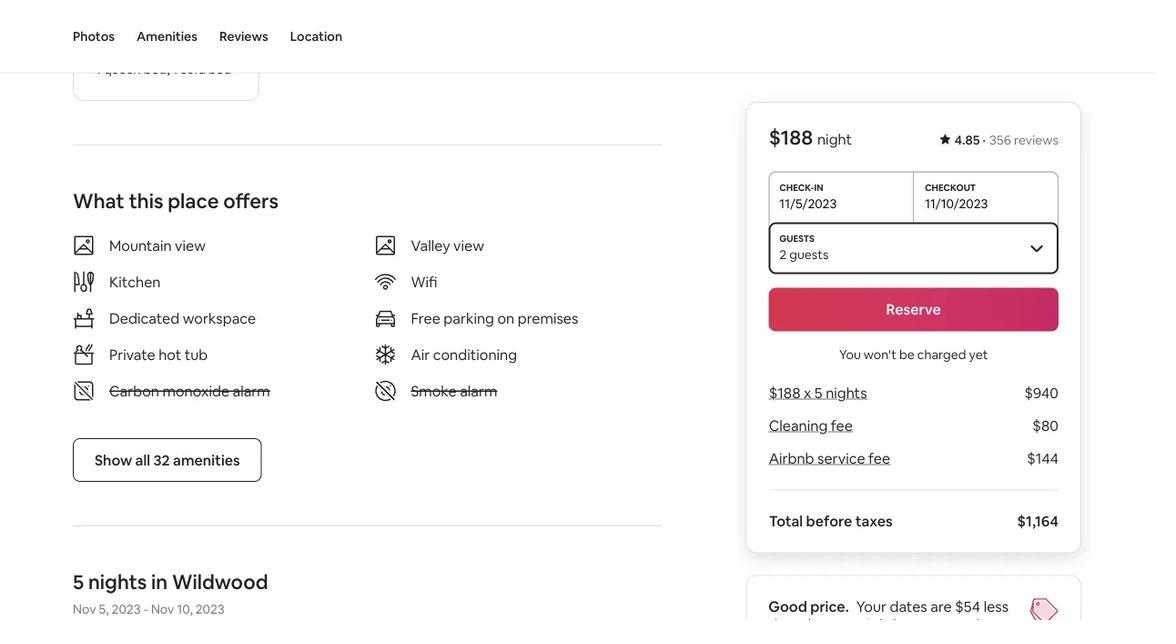 Task type: describe. For each thing, give the bounding box(es) containing it.
guests
[[790, 246, 829, 263]]

4.85 · 356 reviews
[[955, 132, 1059, 148]]

11/10/2023
[[925, 195, 988, 212]]

bed
[[208, 61, 232, 78]]

workspace
[[183, 309, 256, 328]]

airbnb service fee
[[769, 450, 890, 468]]

charged
[[918, 346, 966, 363]]

the
[[802, 616, 825, 621]]

-
[[143, 602, 148, 618]]

5,
[[99, 602, 109, 618]]

price.
[[811, 598, 849, 617]]

1 horizontal spatial 5
[[814, 384, 822, 403]]

what this place offers
[[73, 188, 279, 214]]

total before taxes
[[769, 513, 893, 531]]

yet
[[969, 346, 988, 363]]

monoxide
[[163, 382, 229, 401]]

airbnb
[[769, 450, 814, 468]]

2 guests button
[[769, 223, 1059, 274]]

5 nights in wildwood nov 5, 2023 - nov 10, 2023
[[73, 570, 268, 618]]

dedicated
[[109, 309, 180, 328]]

what
[[73, 188, 125, 214]]

before
[[806, 513, 852, 531]]

valley
[[411, 236, 450, 255]]

smoke
[[411, 382, 457, 401]]

$144
[[1027, 450, 1059, 468]]

service
[[817, 450, 865, 468]]

5 inside 5 nights in wildwood nov 5, 2023 - nov 10, 2023
[[73, 570, 84, 596]]

·
[[983, 132, 986, 148]]

this
[[129, 188, 163, 214]]

night
[[817, 130, 852, 149]]

cleaning
[[769, 417, 828, 436]]

less
[[984, 598, 1009, 617]]

$1,164
[[1018, 513, 1059, 531]]

2 guests
[[780, 246, 829, 263]]

location button
[[290, 0, 343, 73]]

amenities button
[[137, 0, 198, 73]]

2 nov from the left
[[151, 602, 174, 618]]

show all 32 amenities
[[95, 451, 240, 470]]

in
[[151, 570, 168, 596]]

taxes
[[855, 513, 893, 531]]

avg.
[[828, 616, 856, 621]]

1 horizontal spatial nights
[[826, 384, 867, 403]]

show
[[95, 451, 132, 470]]

2 1 from the left
[[173, 61, 178, 78]]

nightly
[[859, 616, 904, 621]]

bedroom 1 queen bed, 1 sofa bed
[[96, 34, 232, 78]]

carbon monoxide alarm
[[109, 382, 270, 401]]

cleaning fee
[[769, 417, 853, 436]]

4.85
[[955, 132, 980, 148]]

good
[[769, 598, 808, 617]]

bedroom
[[96, 34, 159, 53]]

hot
[[159, 346, 181, 364]]

$188 x 5 nights
[[769, 384, 867, 403]]

view for mountain view
[[175, 236, 206, 255]]

1 1 from the left
[[96, 61, 101, 78]]

sofa
[[181, 61, 206, 78]]

good price.
[[769, 598, 849, 617]]

tub
[[185, 346, 208, 364]]

10,
[[177, 602, 193, 618]]

you
[[839, 346, 861, 363]]

0 vertical spatial fee
[[831, 417, 853, 436]]



Task type: vqa. For each thing, say whether or not it's contained in the screenshot.
and in Guest requirements Up to 10 guests ages 10 and up can attend. Learn more
no



Task type: locate. For each thing, give the bounding box(es) containing it.
1 nov from the left
[[73, 602, 96, 618]]

1 vertical spatial nights
[[88, 570, 147, 596]]

1 left sofa
[[173, 61, 178, 78]]

5
[[814, 384, 822, 403], [73, 570, 84, 596]]

0 horizontal spatial fee
[[831, 417, 853, 436]]

show all 32 amenities button
[[73, 439, 262, 483]]

2 $188 from the top
[[769, 384, 800, 403]]

0 horizontal spatial 1
[[96, 61, 101, 78]]

reviews button
[[219, 0, 268, 73]]

$188
[[769, 125, 813, 151], [769, 384, 800, 403]]

2 2023 from the left
[[196, 602, 225, 618]]

nights up 5,
[[88, 570, 147, 596]]

1 horizontal spatial nov
[[151, 602, 174, 618]]

reserve
[[886, 300, 941, 319]]

0 vertical spatial $188
[[769, 125, 813, 151]]

2 view from the left
[[453, 236, 484, 255]]

$188 left "night"
[[769, 125, 813, 151]]

airbnb service fee button
[[769, 450, 890, 468]]

over
[[938, 616, 968, 621]]

photos
[[73, 28, 115, 45]]

fee
[[831, 417, 853, 436], [868, 450, 890, 468]]

x
[[804, 384, 811, 403]]

conditioning
[[433, 346, 517, 364]]

2023 right 10,
[[196, 602, 225, 618]]

all
[[135, 451, 150, 470]]

5 right x
[[814, 384, 822, 403]]

offers
[[223, 188, 279, 214]]

0 horizontal spatial nov
[[73, 602, 96, 618]]

reviews
[[1014, 132, 1059, 148]]

1 vertical spatial fee
[[868, 450, 890, 468]]

alarm
[[233, 382, 270, 401], [460, 382, 497, 401]]

1 left queen at the left top
[[96, 61, 101, 78]]

total
[[769, 513, 803, 531]]

be
[[900, 346, 915, 363]]

5 left in
[[73, 570, 84, 596]]

0 horizontal spatial alarm
[[233, 382, 270, 401]]

11/5/2023
[[780, 195, 837, 212]]

nov left 5,
[[73, 602, 96, 618]]

alarm right "monoxide"
[[233, 382, 270, 401]]

are
[[931, 598, 952, 617]]

1 $188 from the top
[[769, 125, 813, 151]]

fee up service at bottom right
[[831, 417, 853, 436]]

valley view
[[411, 236, 484, 255]]

dates
[[890, 598, 928, 617]]

free parking on premises
[[411, 309, 579, 328]]

your dates are $54 less than the avg. nightly rate over th
[[769, 598, 1009, 621]]

smoke alarm
[[411, 382, 497, 401]]

view for valley view
[[453, 236, 484, 255]]

1 vertical spatial 5
[[73, 570, 84, 596]]

than
[[769, 616, 799, 621]]

bed,
[[144, 61, 170, 78]]

location
[[290, 28, 343, 45]]

private hot tub
[[109, 346, 208, 364]]

air
[[411, 346, 430, 364]]

nights inside 5 nights in wildwood nov 5, 2023 - nov 10, 2023
[[88, 570, 147, 596]]

wildwood
[[172, 570, 268, 596]]

1 horizontal spatial view
[[453, 236, 484, 255]]

dedicated workspace
[[109, 309, 256, 328]]

carbon
[[109, 382, 159, 401]]

$188 for $188 x 5 nights
[[769, 384, 800, 403]]

cleaning fee button
[[769, 417, 853, 436]]

won't
[[864, 346, 897, 363]]

356
[[990, 132, 1012, 148]]

0 vertical spatial nights
[[826, 384, 867, 403]]

2 alarm from the left
[[460, 382, 497, 401]]

photos button
[[73, 0, 115, 73]]

rate
[[908, 616, 935, 621]]

$188 night
[[769, 125, 852, 151]]

1 alarm from the left
[[233, 382, 270, 401]]

reviews
[[219, 28, 268, 45]]

mountain view
[[109, 236, 206, 255]]

nov
[[73, 602, 96, 618], [151, 602, 174, 618]]

reserve button
[[769, 288, 1059, 332]]

0 horizontal spatial 2023
[[112, 602, 141, 618]]

1 vertical spatial $188
[[769, 384, 800, 403]]

you won't be charged yet
[[839, 346, 988, 363]]

mountain
[[109, 236, 172, 255]]

1 horizontal spatial 2023
[[196, 602, 225, 618]]

view right valley
[[453, 236, 484, 255]]

2
[[780, 246, 787, 263]]

2023 left the "-"
[[112, 602, 141, 618]]

$188 left x
[[769, 384, 800, 403]]

nov right the "-"
[[151, 602, 174, 618]]

1 horizontal spatial 1
[[173, 61, 178, 78]]

on
[[498, 309, 515, 328]]

view
[[175, 236, 206, 255], [453, 236, 484, 255]]

0 horizontal spatial 5
[[73, 570, 84, 596]]

32
[[153, 451, 170, 470]]

queen
[[104, 61, 141, 78]]

alarm down conditioning
[[460, 382, 497, 401]]

nights
[[826, 384, 867, 403], [88, 570, 147, 596]]

1 horizontal spatial fee
[[868, 450, 890, 468]]

$188 for $188 night
[[769, 125, 813, 151]]

place
[[168, 188, 219, 214]]

amenities
[[137, 28, 198, 45]]

view down place
[[175, 236, 206, 255]]

1 horizontal spatial alarm
[[460, 382, 497, 401]]

1 2023 from the left
[[112, 602, 141, 618]]

nights right x
[[826, 384, 867, 403]]

0 horizontal spatial nights
[[88, 570, 147, 596]]

wifi
[[411, 273, 438, 292]]

0 vertical spatial 5
[[814, 384, 822, 403]]

air conditioning
[[411, 346, 517, 364]]

private
[[109, 346, 155, 364]]

kitchen
[[109, 273, 161, 292]]

parking
[[444, 309, 494, 328]]

fee right service at bottom right
[[868, 450, 890, 468]]

amenities
[[173, 451, 240, 470]]

$940
[[1025, 384, 1059, 403]]

2023
[[112, 602, 141, 618], [196, 602, 225, 618]]

1 view from the left
[[175, 236, 206, 255]]

$80
[[1033, 417, 1059, 436]]

premises
[[518, 309, 579, 328]]

your
[[857, 598, 887, 617]]

$188 x 5 nights button
[[769, 384, 867, 403]]

0 horizontal spatial view
[[175, 236, 206, 255]]



